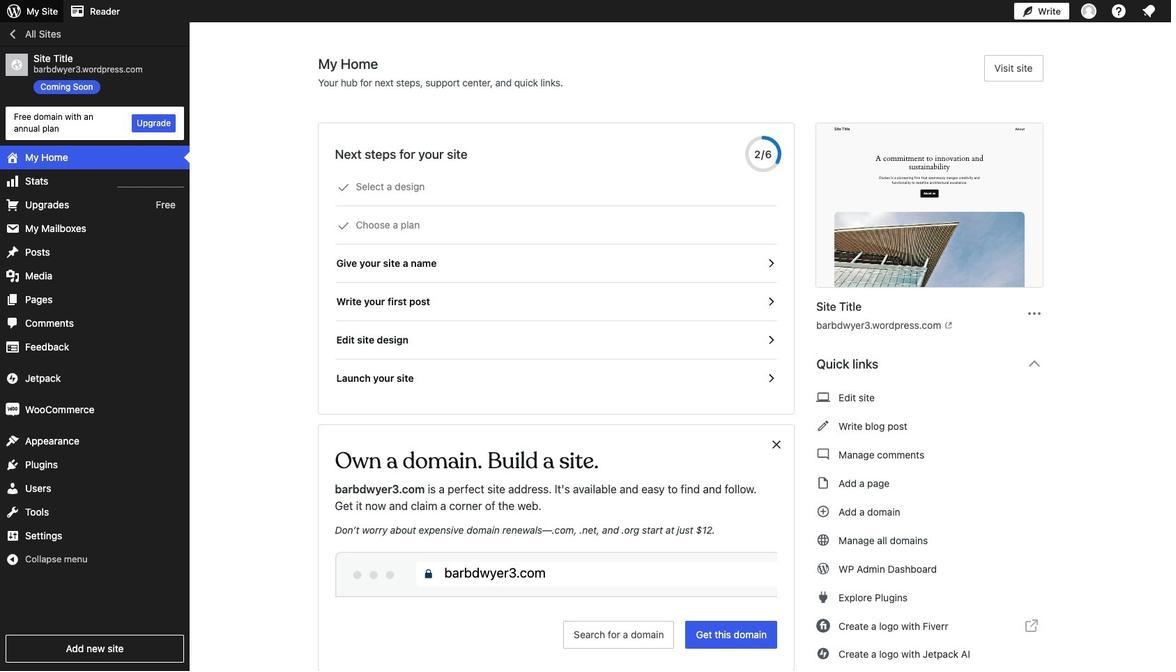 Task type: describe. For each thing, give the bounding box(es) containing it.
help image
[[1111, 3, 1128, 20]]

dismiss domain name promotion image
[[771, 437, 783, 453]]

edit image
[[817, 418, 831, 434]]

1 task enabled image from the top
[[765, 257, 778, 270]]

manage your notifications image
[[1141, 3, 1158, 20]]

2 img image from the top
[[6, 403, 20, 417]]

insert_drive_file image
[[817, 475, 831, 492]]

1 task enabled image from the top
[[765, 296, 778, 308]]



Task type: locate. For each thing, give the bounding box(es) containing it.
0 vertical spatial img image
[[6, 371, 20, 385]]

1 vertical spatial task enabled image
[[765, 372, 778, 385]]

main content
[[318, 55, 1055, 671]]

2 task enabled image from the top
[[765, 372, 778, 385]]

progress bar
[[746, 136, 782, 172]]

2 task enabled image from the top
[[765, 334, 778, 347]]

task complete image
[[337, 181, 350, 194], [337, 220, 350, 232]]

my profile image
[[1082, 3, 1097, 19]]

highest hourly views 0 image
[[118, 178, 184, 187]]

1 task complete image from the top
[[337, 181, 350, 194]]

task enabled image
[[765, 257, 778, 270], [765, 334, 778, 347]]

0 vertical spatial task complete image
[[337, 181, 350, 194]]

img image
[[6, 371, 20, 385], [6, 403, 20, 417]]

0 vertical spatial task enabled image
[[765, 296, 778, 308]]

launchpad checklist element
[[335, 168, 778, 397]]

mode_comment image
[[817, 446, 831, 463]]

task enabled image
[[765, 296, 778, 308], [765, 372, 778, 385]]

1 img image from the top
[[6, 371, 20, 385]]

1 vertical spatial task complete image
[[337, 220, 350, 232]]

0 vertical spatial task enabled image
[[765, 257, 778, 270]]

laptop image
[[817, 389, 831, 406]]

more options for site site title image
[[1027, 305, 1043, 322]]

1 vertical spatial task enabled image
[[765, 334, 778, 347]]

1 vertical spatial img image
[[6, 403, 20, 417]]

2 task complete image from the top
[[337, 220, 350, 232]]



Task type: vqa. For each thing, say whether or not it's contained in the screenshot.
main content
yes



